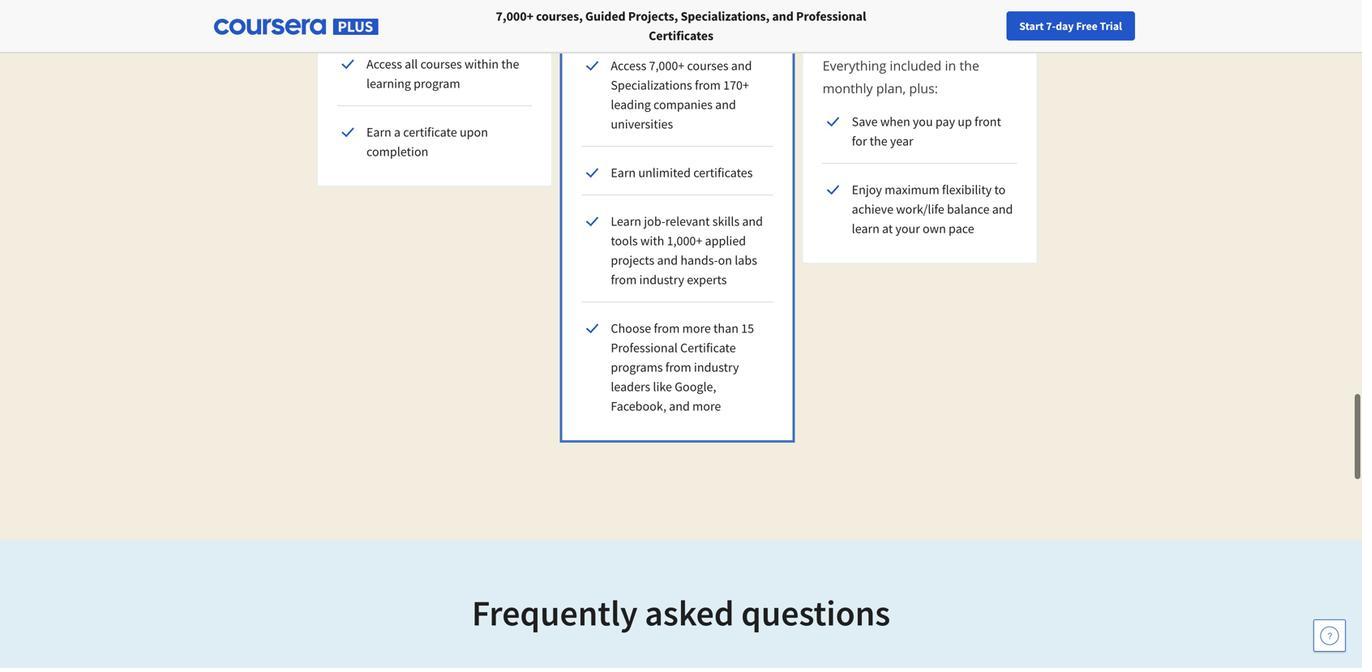 Task type: describe. For each thing, give the bounding box(es) containing it.
save
[[852, 114, 878, 130]]

certificates
[[694, 165, 753, 181]]

1 vertical spatial more
[[693, 398, 721, 414]]

leading
[[611, 97, 651, 113]]

specializations
[[611, 77, 692, 93]]

access all courses within the learning program
[[367, 56, 519, 92]]

from right choose
[[654, 320, 680, 337]]

unlimited
[[639, 165, 691, 181]]

at
[[883, 221, 893, 237]]

save  when you pay up front for the year
[[852, 114, 1002, 149]]

the inside access all courses within the learning program
[[502, 56, 519, 72]]

industry inside choose from more than 15 professional certificate programs from industry leaders like google, facebook, and more
[[694, 359, 739, 376]]

asked
[[645, 590, 734, 636]]

in
[[945, 57, 957, 74]]

completion
[[367, 144, 429, 160]]

to
[[995, 182, 1006, 198]]

and down 170+
[[716, 97, 736, 113]]

skills
[[713, 213, 740, 230]]

experts
[[687, 272, 727, 288]]

included
[[890, 57, 942, 74]]

from inside the learn job-relevant skills and tools with 1,000+ applied projects and hands-on labs from industry experts
[[611, 272, 637, 288]]

achieve
[[852, 201, 894, 217]]

plan,
[[877, 79, 906, 97]]

find your new career link
[[1009, 16, 1127, 36]]

learn
[[611, 213, 642, 230]]

plus:
[[910, 79, 938, 97]]

tools
[[611, 233, 638, 249]]

labs
[[735, 252, 758, 268]]

questions
[[741, 590, 891, 636]]

free
[[1076, 19, 1098, 33]]

job-
[[644, 213, 666, 230]]

on
[[718, 252, 732, 268]]

access for access 7,000+ courses and specializations from 170+ leading companies and universities
[[611, 58, 647, 74]]

start 7-day free trial button
[[1007, 11, 1136, 41]]

with
[[641, 233, 665, 249]]

the inside the save  when you pay up front for the year
[[870, 133, 888, 149]]

170+
[[724, 77, 749, 93]]

hands-
[[681, 252, 718, 268]]

choose from more than 15 professional certificate programs from industry leaders like google, facebook, and more
[[611, 320, 754, 414]]

applied
[[705, 233, 746, 249]]

universities
[[611, 116, 673, 132]]

maximum
[[885, 182, 940, 198]]

and inside enjoy maximum flexibility to achieve work/life balance and learn at your own pace
[[993, 201, 1013, 217]]

earn for earn a certificate upon completion
[[367, 124, 392, 140]]

industry inside the learn job-relevant skills and tools with 1,000+ applied projects and hands-on labs from industry experts
[[640, 272, 685, 288]]

balance
[[947, 201, 990, 217]]

professional inside choose from more than 15 professional certificate programs from industry leaders like google, facebook, and more
[[611, 340, 678, 356]]

and up 170+
[[731, 58, 752, 74]]

enjoy
[[852, 182, 882, 198]]

and inside choose from more than 15 professional certificate programs from industry leaders like google, facebook, and more
[[669, 398, 690, 414]]

frequently
[[472, 590, 638, 636]]

within
[[465, 56, 499, 72]]

facebook,
[[611, 398, 667, 414]]

frequently asked questions
[[472, 590, 891, 636]]

learning
[[367, 75, 411, 92]]

up
[[958, 114, 972, 130]]

projects,
[[628, 8, 678, 24]]

guided
[[586, 8, 626, 24]]

than
[[714, 320, 739, 337]]

everything
[[823, 57, 887, 74]]

1,000+
[[667, 233, 703, 249]]

courses for 170+
[[687, 58, 729, 74]]

coursera plus image
[[214, 19, 379, 35]]

programs
[[611, 359, 663, 376]]

earn a certificate upon completion
[[367, 124, 488, 160]]

work/life
[[896, 201, 945, 217]]

help center image
[[1320, 626, 1340, 646]]

courses,
[[536, 8, 583, 24]]

courses for program
[[421, 56, 462, 72]]

certificate
[[403, 124, 457, 140]]

choose
[[611, 320, 651, 337]]

learn
[[852, 221, 880, 237]]

7,000+ inside 7,000+ courses, guided projects, specializations, and professional certificates
[[496, 8, 534, 24]]

year
[[890, 133, 914, 149]]

career
[[1087, 19, 1119, 33]]

relevant
[[666, 213, 710, 230]]

specializations,
[[681, 8, 770, 24]]

find
[[1017, 19, 1038, 33]]



Task type: locate. For each thing, give the bounding box(es) containing it.
1 vertical spatial professional
[[611, 340, 678, 356]]

earn left unlimited
[[611, 165, 636, 181]]

industry down projects
[[640, 272, 685, 288]]

1 horizontal spatial the
[[870, 133, 888, 149]]

courses inside access 7,000+ courses and specializations from 170+ leading companies and universities
[[687, 58, 729, 74]]

0 vertical spatial earn
[[367, 124, 392, 140]]

0 vertical spatial professional
[[796, 8, 867, 24]]

0 horizontal spatial the
[[502, 56, 519, 72]]

the right in
[[960, 57, 980, 74]]

the
[[502, 56, 519, 72], [960, 57, 980, 74], [870, 133, 888, 149]]

all
[[405, 56, 418, 72]]

learn job-relevant skills and tools with 1,000+ applied projects and hands-on labs from industry experts
[[611, 213, 763, 288]]

and down with
[[657, 252, 678, 268]]

front
[[975, 114, 1002, 130]]

enjoy maximum flexibility to achieve work/life balance and learn at your own pace
[[852, 182, 1013, 237]]

the inside everything included in the monthly plan, plus:
[[960, 57, 980, 74]]

2 horizontal spatial the
[[960, 57, 980, 74]]

0 horizontal spatial professional
[[611, 340, 678, 356]]

own
[[923, 221, 946, 237]]

0 vertical spatial more
[[683, 320, 711, 337]]

professional up everything
[[796, 8, 867, 24]]

the right 'within'
[[502, 56, 519, 72]]

professional up programs
[[611, 340, 678, 356]]

access for access all courses within the learning program
[[367, 56, 402, 72]]

when
[[881, 114, 911, 130]]

find your new career
[[1017, 19, 1119, 33]]

pay
[[936, 114, 956, 130]]

you
[[913, 114, 933, 130]]

0 horizontal spatial access
[[367, 56, 402, 72]]

monthly
[[823, 79, 873, 97]]

1 horizontal spatial your
[[1040, 19, 1062, 33]]

start 7-day free trial
[[1020, 19, 1123, 33]]

access 7,000+ courses and specializations from 170+ leading companies and universities
[[611, 58, 752, 132]]

your inside enjoy maximum flexibility to achieve work/life balance and learn at your own pace
[[896, 221, 920, 237]]

from up like
[[666, 359, 692, 376]]

more up certificate
[[683, 320, 711, 337]]

from down projects
[[611, 272, 637, 288]]

professional inside 7,000+ courses, guided projects, specializations, and professional certificates
[[796, 8, 867, 24]]

0 vertical spatial industry
[[640, 272, 685, 288]]

0 horizontal spatial your
[[896, 221, 920, 237]]

and down 'google,'
[[669, 398, 690, 414]]

trial
[[1100, 19, 1123, 33]]

15
[[741, 320, 754, 337]]

0 horizontal spatial industry
[[640, 272, 685, 288]]

earn unlimited certificates
[[611, 165, 753, 181]]

courses
[[421, 56, 462, 72], [687, 58, 729, 74]]

more
[[683, 320, 711, 337], [693, 398, 721, 414]]

courses up program
[[421, 56, 462, 72]]

7-
[[1047, 19, 1056, 33]]

and right specializations,
[[772, 8, 794, 24]]

new
[[1064, 19, 1085, 33]]

1 horizontal spatial industry
[[694, 359, 739, 376]]

0 vertical spatial 7,000+
[[496, 8, 534, 24]]

pace
[[949, 221, 975, 237]]

1 vertical spatial industry
[[694, 359, 739, 376]]

access inside access 7,000+ courses and specializations from 170+ leading companies and universities
[[611, 58, 647, 74]]

and right "skills" at right
[[742, 213, 763, 230]]

1 horizontal spatial earn
[[611, 165, 636, 181]]

more down 'google,'
[[693, 398, 721, 414]]

earn left a
[[367, 124, 392, 140]]

start
[[1020, 19, 1044, 33]]

program
[[414, 75, 460, 92]]

access inside access all courses within the learning program
[[367, 56, 402, 72]]

None search field
[[223, 10, 612, 43]]

0 horizontal spatial earn
[[367, 124, 392, 140]]

industry down certificate
[[694, 359, 739, 376]]

1 vertical spatial your
[[896, 221, 920, 237]]

earn
[[367, 124, 392, 140], [611, 165, 636, 181]]

access up specializations
[[611, 58, 647, 74]]

projects
[[611, 252, 655, 268]]

from inside access 7,000+ courses and specializations from 170+ leading companies and universities
[[695, 77, 721, 93]]

1 horizontal spatial 7,000+
[[649, 58, 685, 74]]

courses up 170+
[[687, 58, 729, 74]]

everything included in the monthly plan, plus:
[[823, 57, 980, 97]]

from left 170+
[[695, 77, 721, 93]]

0 horizontal spatial courses
[[421, 56, 462, 72]]

day
[[1056, 19, 1074, 33]]

industry
[[640, 272, 685, 288], [694, 359, 739, 376]]

from
[[695, 77, 721, 93], [611, 272, 637, 288], [654, 320, 680, 337], [666, 359, 692, 376]]

1 horizontal spatial professional
[[796, 8, 867, 24]]

leaders
[[611, 379, 651, 395]]

certificates
[[649, 28, 714, 44]]

certificate
[[681, 340, 736, 356]]

for
[[852, 133, 867, 149]]

and
[[772, 8, 794, 24], [731, 58, 752, 74], [716, 97, 736, 113], [993, 201, 1013, 217], [742, 213, 763, 230], [657, 252, 678, 268], [669, 398, 690, 414]]

earn inside earn a certificate upon completion
[[367, 124, 392, 140]]

upon
[[460, 124, 488, 140]]

professional
[[796, 8, 867, 24], [611, 340, 678, 356]]

7,000+
[[496, 8, 534, 24], [649, 58, 685, 74]]

flexibility
[[942, 182, 992, 198]]

google,
[[675, 379, 717, 395]]

earn for earn unlimited certificates
[[611, 165, 636, 181]]

7,000+ inside access 7,000+ courses and specializations from 170+ leading companies and universities
[[649, 58, 685, 74]]

and down the to
[[993, 201, 1013, 217]]

1 vertical spatial 7,000+
[[649, 58, 685, 74]]

0 vertical spatial your
[[1040, 19, 1062, 33]]

your
[[1040, 19, 1062, 33], [896, 221, 920, 237]]

1 vertical spatial earn
[[611, 165, 636, 181]]

7,000+ left courses,
[[496, 8, 534, 24]]

courses inside access all courses within the learning program
[[421, 56, 462, 72]]

companies
[[654, 97, 713, 113]]

and inside 7,000+ courses, guided projects, specializations, and professional certificates
[[772, 8, 794, 24]]

access up learning
[[367, 56, 402, 72]]

0 horizontal spatial 7,000+
[[496, 8, 534, 24]]

the right for
[[870, 133, 888, 149]]

7,000+ up specializations
[[649, 58, 685, 74]]

1 horizontal spatial access
[[611, 58, 647, 74]]

access
[[367, 56, 402, 72], [611, 58, 647, 74]]

1 horizontal spatial courses
[[687, 58, 729, 74]]

7,000+ courses, guided projects, specializations, and professional certificates
[[496, 8, 867, 44]]

like
[[653, 379, 672, 395]]

a
[[394, 124, 401, 140]]



Task type: vqa. For each thing, say whether or not it's contained in the screenshot.
Algorithms, Part I Link
no



